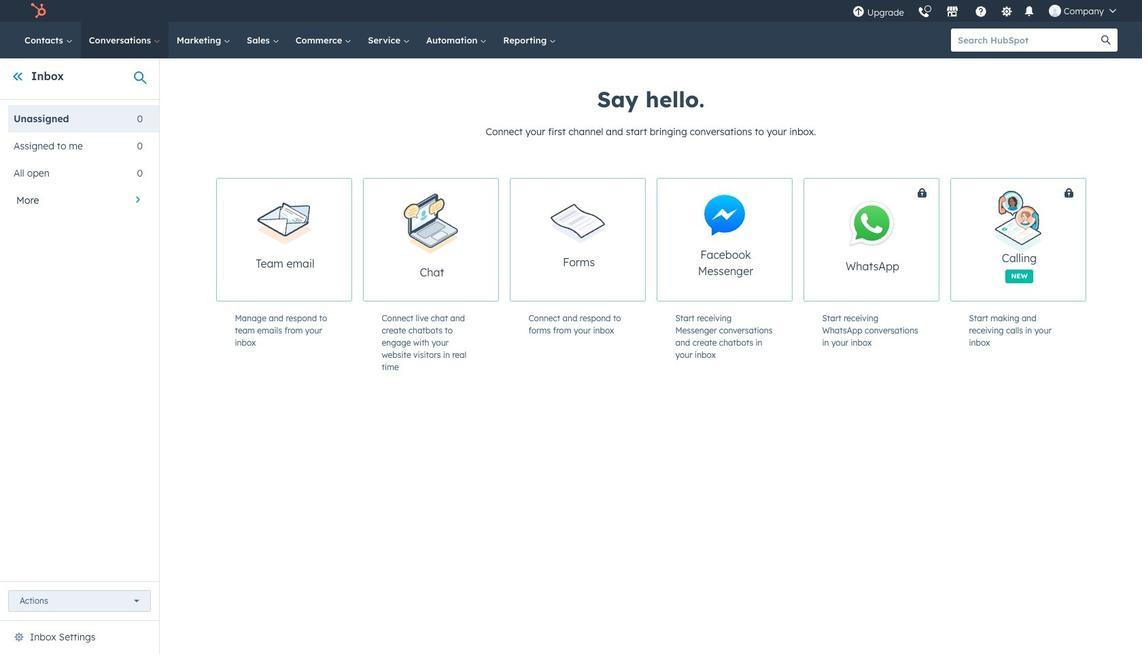 Task type: describe. For each thing, give the bounding box(es) containing it.
jacob simon image
[[1049, 5, 1061, 17]]



Task type: locate. For each thing, give the bounding box(es) containing it.
None checkbox
[[216, 178, 352, 302], [363, 178, 499, 302], [803, 178, 989, 302], [216, 178, 352, 302], [363, 178, 499, 302], [803, 178, 989, 302]]

Search HubSpot search field
[[951, 29, 1094, 52]]

marketplaces image
[[946, 6, 958, 18]]

None checkbox
[[510, 178, 645, 302], [656, 178, 792, 302], [950, 178, 1136, 302], [510, 178, 645, 302], [656, 178, 792, 302], [950, 178, 1136, 302]]

menu
[[846, 0, 1126, 22]]



Task type: vqa. For each thing, say whether or not it's contained in the screenshot.
Defaults
no



